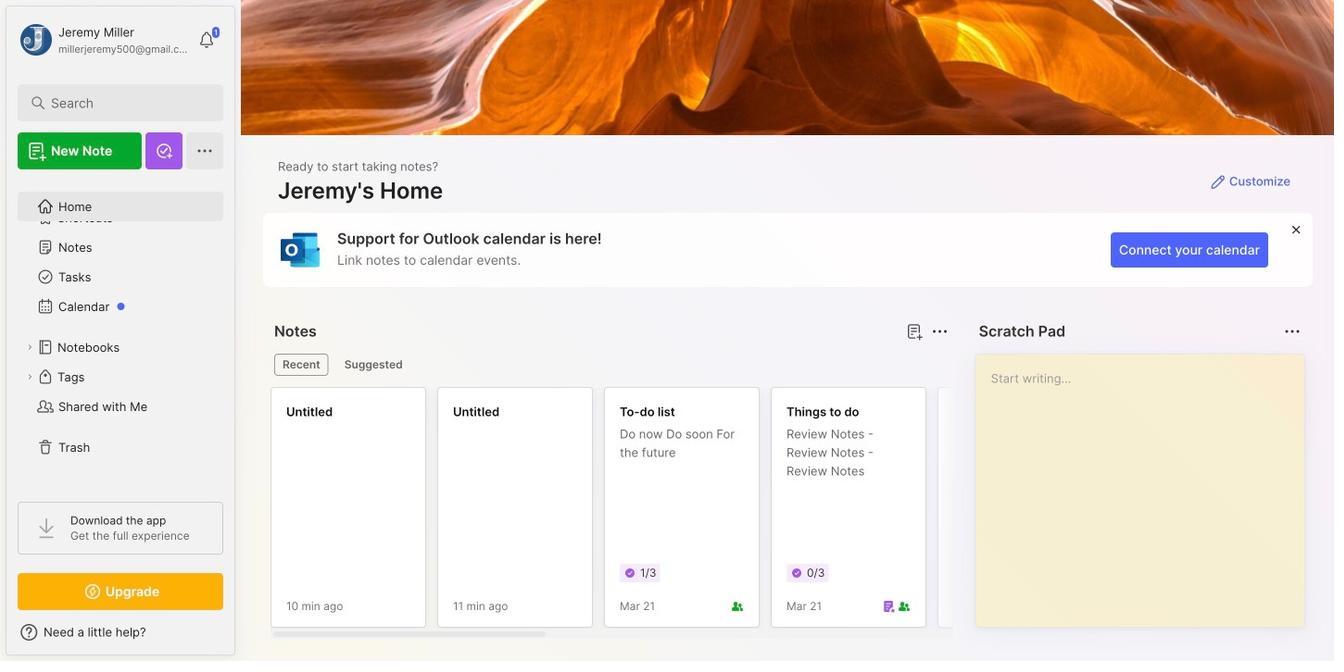 Task type: describe. For each thing, give the bounding box(es) containing it.
Account field
[[18, 21, 189, 58]]

WHAT'S NEW field
[[6, 618, 234, 648]]

none search field inside main element
[[51, 92, 199, 114]]

click to collapse image
[[234, 627, 248, 650]]

expand tags image
[[24, 372, 35, 383]]

1 tab from the left
[[274, 354, 329, 376]]

expand notebooks image
[[24, 342, 35, 353]]



Task type: locate. For each thing, give the bounding box(es) containing it.
2 tab from the left
[[336, 354, 411, 376]]

0 horizontal spatial tab
[[274, 354, 329, 376]]

1 horizontal spatial tab
[[336, 354, 411, 376]]

None search field
[[51, 92, 199, 114]]

tree inside main element
[[6, 181, 234, 486]]

tab
[[274, 354, 329, 376], [336, 354, 411, 376]]

tree
[[6, 181, 234, 486]]

Search text field
[[51, 95, 199, 112]]

Start writing… text field
[[991, 355, 1304, 612]]

tab list
[[274, 354, 946, 376]]

main element
[[0, 0, 241, 662]]

row group
[[271, 387, 1334, 639]]



Task type: vqa. For each thing, say whether or not it's contained in the screenshot.
close Icon
no



